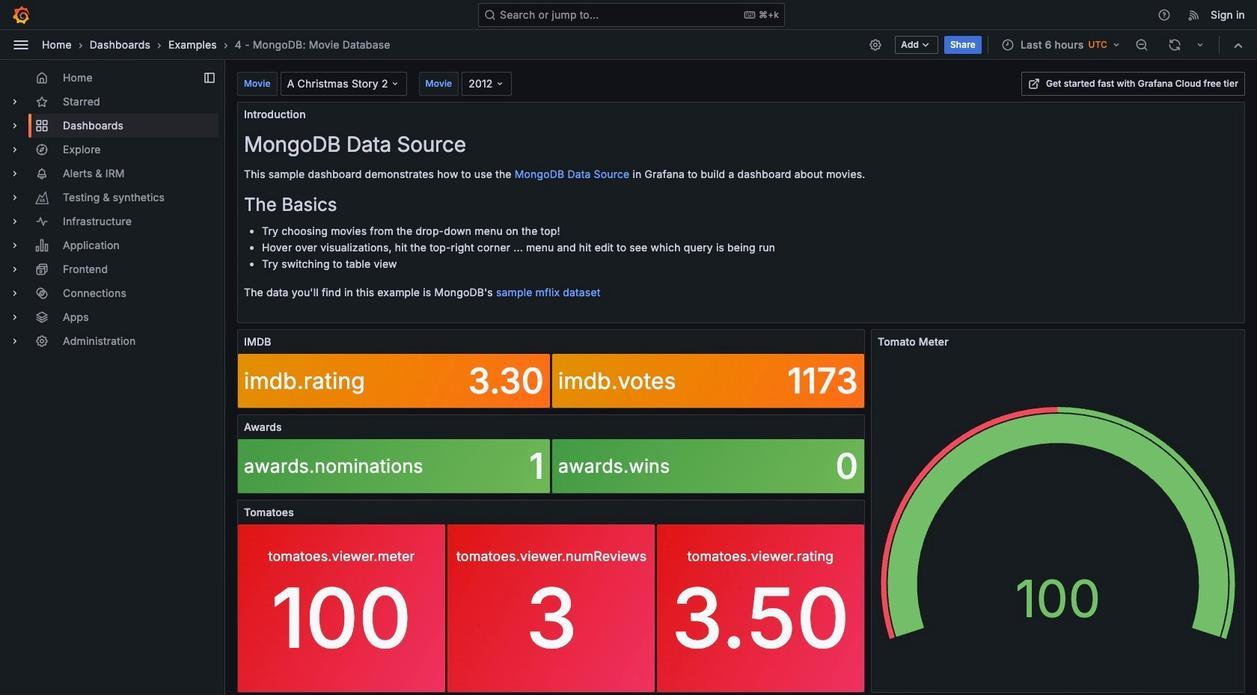 Task type: locate. For each thing, give the bounding box(es) containing it.
grafana image
[[12, 6, 30, 24]]

expand section explore image
[[9, 144, 21, 156]]

expand section starred image
[[9, 96, 21, 108]]

expand section apps image
[[9, 311, 21, 323]]

expand section connections image
[[9, 287, 21, 299]]

refresh dashboard image
[[1168, 38, 1182, 51]]

navigation element
[[0, 60, 225, 365]]

expand section alerts & irm image
[[9, 168, 21, 180]]

dashboard settings image
[[869, 38, 883, 51]]



Task type: describe. For each thing, give the bounding box(es) containing it.
auto refresh turned off. choose refresh time interval image
[[1195, 39, 1207, 51]]

news image
[[1188, 8, 1201, 21]]

close menu image
[[12, 36, 30, 54]]

expand section frontend image
[[9, 263, 21, 275]]

help image
[[1158, 8, 1172, 21]]

expand section infrastructure image
[[9, 216, 21, 228]]

expand section administration image
[[9, 335, 21, 347]]

expand section testing & synthetics image
[[9, 192, 21, 204]]

expand section application image
[[9, 240, 21, 252]]

expand section dashboards image
[[9, 120, 21, 132]]

undock menu image
[[204, 72, 216, 84]]

zoom out time range image
[[1135, 38, 1149, 51]]



